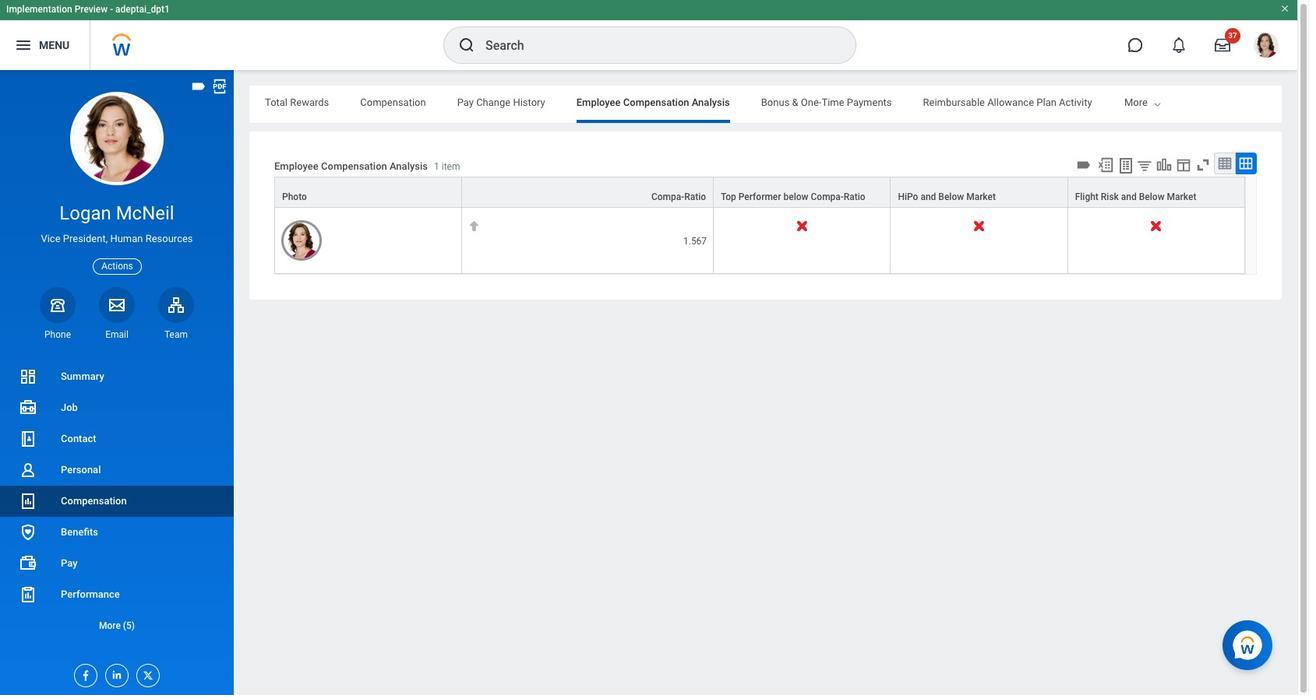 Task type: describe. For each thing, give the bounding box(es) containing it.
compa-ratio
[[651, 192, 706, 203]]

fullscreen image
[[1195, 157, 1212, 174]]

flight
[[1075, 192, 1099, 203]]

implementation
[[6, 4, 72, 15]]

analysis for employee compensation analysis 1 item
[[390, 161, 428, 172]]

plan
[[1037, 97, 1057, 108]]

1
[[434, 162, 439, 172]]

performance
[[61, 589, 120, 601]]

one-
[[801, 97, 822, 108]]

close environment banner image
[[1280, 4, 1290, 13]]

menu
[[39, 39, 70, 51]]

benefits image
[[19, 524, 37, 542]]

allowance
[[987, 97, 1034, 108]]

compa- inside 'popup button'
[[811, 192, 844, 203]]

pay change history
[[457, 97, 545, 108]]

personal link
[[0, 455, 234, 486]]

menu banner
[[0, 0, 1297, 70]]

and inside flight risk and below market popup button
[[1121, 192, 1137, 203]]

personal
[[61, 464, 101, 476]]

hipo and below market
[[898, 192, 996, 203]]

summary image
[[19, 368, 37, 386]]

photo
[[282, 192, 307, 203]]

personal image
[[19, 461, 37, 480]]

more (5) button
[[0, 611, 234, 642]]

pay image
[[19, 555, 37, 574]]

search image
[[457, 36, 476, 55]]

37
[[1228, 31, 1237, 40]]

photo button
[[275, 178, 461, 207]]

summary link
[[0, 362, 234, 393]]

contact link
[[0, 424, 234, 455]]

employee's photo (logan mcneil) image
[[281, 221, 322, 261]]

employee compensation analysis 1 item
[[274, 161, 460, 172]]

president,
[[63, 233, 108, 245]]

reimbursable allowance plan activity
[[923, 97, 1092, 108]]

payments
[[847, 97, 892, 108]]

more (5)
[[99, 621, 135, 632]]

job
[[61, 402, 78, 414]]

workday assistant region
[[1223, 615, 1279, 671]]

linkedin image
[[106, 665, 123, 682]]

compensation down search workday search box
[[623, 97, 689, 108]]

below inside "popup button"
[[938, 192, 964, 203]]

1.567 row
[[274, 208, 1245, 274]]

market inside "popup button"
[[966, 192, 996, 203]]

market inside popup button
[[1167, 192, 1196, 203]]

compensation image
[[19, 492, 37, 511]]

employee for employee compensation analysis 1 item
[[274, 161, 319, 172]]

Search Workday  search field
[[485, 28, 824, 62]]

flight risk and below market button
[[1068, 178, 1244, 207]]

vice president, human resources
[[41, 233, 193, 245]]

view team image
[[167, 296, 185, 315]]

logan
[[59, 203, 111, 224]]

pay link
[[0, 549, 234, 580]]

x image
[[137, 665, 154, 683]]

calendar
[[1204, 97, 1244, 108]]

&
[[792, 97, 798, 108]]

compensation inside navigation pane region
[[61, 496, 127, 507]]

profile logan mcneil image
[[1254, 33, 1279, 61]]

benefits link
[[0, 517, 234, 549]]

risk
[[1101, 192, 1119, 203]]

view worker - expand/collapse chart image
[[1156, 157, 1173, 174]]

performance link
[[0, 580, 234, 611]]

email logan mcneil element
[[99, 329, 135, 341]]

vice
[[41, 233, 60, 245]]

actions button
[[93, 258, 142, 275]]

top performer below compa-ratio
[[721, 192, 865, 203]]

inbox large image
[[1215, 37, 1230, 53]]

summary
[[61, 371, 104, 383]]

pay for pay change history
[[457, 97, 474, 108]]

benefits
[[61, 527, 98, 538]]

export to worksheets image
[[1117, 157, 1135, 175]]

future
[[1123, 97, 1152, 108]]

performer
[[739, 192, 781, 203]]

actions
[[101, 261, 133, 272]]

compensation up photo 'popup button'
[[321, 161, 387, 172]]

tag image for view printable version (pdf) icon
[[190, 78, 207, 95]]

email
[[105, 329, 128, 340]]

job image
[[19, 399, 37, 418]]

total
[[265, 97, 288, 108]]

click to view/edit grid preferences image
[[1175, 157, 1192, 174]]

ratio inside compa-ratio popup button
[[684, 192, 706, 203]]



Task type: vqa. For each thing, say whether or not it's contained in the screenshot.
Employee's Photo (Logan McNeil)
yes



Task type: locate. For each thing, give the bounding box(es) containing it.
list containing summary
[[0, 362, 234, 642]]

0 vertical spatial employee
[[576, 97, 621, 108]]

tab list containing total rewards
[[249, 86, 1282, 123]]

1 vertical spatial tag image
[[1075, 157, 1092, 174]]

phone button
[[40, 287, 76, 341]]

contact
[[61, 433, 96, 445]]

and right the risk
[[1121, 192, 1137, 203]]

top performer below compa-ratio button
[[714, 178, 890, 207]]

notifications large image
[[1171, 37, 1187, 53]]

view printable version (pdf) image
[[211, 78, 228, 95]]

0 horizontal spatial more
[[99, 621, 121, 632]]

export to excel image
[[1097, 157, 1114, 174]]

hipo and below market button
[[891, 178, 1067, 207]]

1 horizontal spatial below
[[1139, 192, 1165, 203]]

and right 'hipo'
[[921, 192, 936, 203]]

compensation down personal
[[61, 496, 127, 507]]

list
[[0, 362, 234, 642]]

employee right history
[[576, 97, 621, 108]]

2 ratio from the left
[[844, 192, 865, 203]]

ratio
[[684, 192, 706, 203], [844, 192, 865, 203]]

total rewards
[[265, 97, 329, 108]]

0 horizontal spatial market
[[966, 192, 996, 203]]

1 horizontal spatial compa-
[[811, 192, 844, 203]]

implementation preview -   adeptai_dpt1
[[6, 4, 170, 15]]

table image
[[1217, 156, 1233, 171]]

1 and from the left
[[921, 192, 936, 203]]

analysis left bonus
[[692, 97, 730, 108]]

rewards
[[290, 97, 329, 108]]

facebook image
[[75, 665, 92, 683]]

resources
[[145, 233, 193, 245]]

activity
[[1059, 97, 1092, 108]]

hipo
[[898, 192, 918, 203]]

by
[[1191, 97, 1201, 108]]

compensation up employee compensation analysis 1 item
[[360, 97, 426, 108]]

team
[[164, 329, 188, 340]]

market
[[966, 192, 996, 203], [1167, 192, 1196, 203]]

phone image
[[47, 296, 69, 315]]

more inside dropdown button
[[99, 621, 121, 632]]

tag image
[[190, 78, 207, 95], [1075, 157, 1092, 174]]

compa- up 1.567
[[651, 192, 684, 203]]

pay left change
[[457, 97, 474, 108]]

below right 'hipo'
[[938, 192, 964, 203]]

tag image left view printable version (pdf) icon
[[190, 78, 207, 95]]

employee compensation analysis
[[576, 97, 730, 108]]

0 vertical spatial tag image
[[190, 78, 207, 95]]

1 market from the left
[[966, 192, 996, 203]]

compa- inside popup button
[[651, 192, 684, 203]]

1 vertical spatial pay
[[61, 558, 78, 570]]

analysis for employee compensation analysis
[[692, 97, 730, 108]]

justify image
[[14, 36, 33, 55]]

analysis left 1
[[390, 161, 428, 172]]

pay
[[457, 97, 474, 108], [61, 558, 78, 570]]

contact image
[[19, 430, 37, 449]]

employee up photo
[[274, 161, 319, 172]]

performance image
[[19, 586, 37, 605]]

navigation pane region
[[0, 70, 234, 696]]

and
[[921, 192, 936, 203], [1121, 192, 1137, 203]]

1 horizontal spatial analysis
[[692, 97, 730, 108]]

compensation
[[360, 97, 426, 108], [623, 97, 689, 108], [321, 161, 387, 172], [61, 496, 127, 507]]

0 horizontal spatial pay
[[61, 558, 78, 570]]

0 horizontal spatial analysis
[[390, 161, 428, 172]]

2 market from the left
[[1167, 192, 1196, 203]]

1 horizontal spatial pay
[[457, 97, 474, 108]]

1 horizontal spatial and
[[1121, 192, 1137, 203]]

0 horizontal spatial tag image
[[190, 78, 207, 95]]

more (5) button
[[0, 617, 234, 636]]

team link
[[158, 287, 194, 341]]

0 horizontal spatial ratio
[[684, 192, 706, 203]]

0 horizontal spatial compa-
[[651, 192, 684, 203]]

1 horizontal spatial ratio
[[844, 192, 865, 203]]

item
[[442, 162, 460, 172]]

toolbar
[[1073, 153, 1257, 177]]

0 horizontal spatial employee
[[274, 161, 319, 172]]

2 compa- from the left
[[811, 192, 844, 203]]

row containing photo
[[274, 177, 1245, 208]]

adeptai_dpt1
[[115, 4, 170, 15]]

0 vertical spatial pay
[[457, 97, 474, 108]]

1 vertical spatial employee
[[274, 161, 319, 172]]

ratio inside 'top performer below compa-ratio' 'popup button'
[[844, 192, 865, 203]]

more left '(5)'
[[99, 621, 121, 632]]

compa-ratio above 1.05 image
[[468, 221, 480, 232]]

mail image
[[108, 296, 126, 315]]

below
[[784, 192, 808, 203]]

1 horizontal spatial employee
[[576, 97, 621, 108]]

and inside the hipo and below market "popup button"
[[921, 192, 936, 203]]

compa-ratio above 1.05 element
[[468, 221, 707, 248]]

employee for employee compensation analysis
[[576, 97, 621, 108]]

below down select to filter grid data image
[[1139, 192, 1165, 203]]

market down click to view/edit grid preferences icon
[[1167, 192, 1196, 203]]

pay inside navigation pane region
[[61, 558, 78, 570]]

human
[[110, 233, 143, 245]]

employee
[[576, 97, 621, 108], [274, 161, 319, 172]]

37 button
[[1205, 28, 1241, 62]]

year
[[1247, 97, 1267, 108]]

phone logan mcneil element
[[40, 329, 76, 341]]

tag image for the export to excel icon
[[1075, 157, 1092, 174]]

1 horizontal spatial more
[[1124, 97, 1148, 108]]

menu button
[[0, 20, 90, 70]]

0 horizontal spatial and
[[921, 192, 936, 203]]

1.567
[[683, 236, 707, 247]]

change
[[476, 97, 511, 108]]

future vesting by calendar year
[[1123, 97, 1267, 108]]

-
[[110, 4, 113, 15]]

below
[[938, 192, 964, 203], [1139, 192, 1165, 203]]

email button
[[99, 287, 135, 341]]

time
[[822, 97, 844, 108]]

1 vertical spatial more
[[99, 621, 121, 632]]

1 below from the left
[[938, 192, 964, 203]]

top
[[721, 192, 736, 203]]

bonus
[[761, 97, 790, 108]]

tag image left the export to excel icon
[[1075, 157, 1092, 174]]

team logan mcneil element
[[158, 329, 194, 341]]

more
[[1124, 97, 1148, 108], [99, 621, 121, 632]]

analysis
[[692, 97, 730, 108], [390, 161, 428, 172]]

pay for pay
[[61, 558, 78, 570]]

preview
[[75, 4, 108, 15]]

2 and from the left
[[1121, 192, 1137, 203]]

more left vesting
[[1124, 97, 1148, 108]]

expand table image
[[1238, 156, 1254, 171]]

1 horizontal spatial tag image
[[1075, 157, 1092, 174]]

tab list
[[249, 86, 1282, 123]]

2 below from the left
[[1139, 192, 1165, 203]]

below inside popup button
[[1139, 192, 1165, 203]]

(5)
[[123, 621, 135, 632]]

market right 'hipo'
[[966, 192, 996, 203]]

row
[[274, 177, 1245, 208]]

bonus & one-time payments
[[761, 97, 892, 108]]

pay down benefits
[[61, 558, 78, 570]]

ratio left 'hipo'
[[844, 192, 865, 203]]

select to filter grid data image
[[1136, 157, 1153, 174]]

0 horizontal spatial below
[[938, 192, 964, 203]]

ratio left the top
[[684, 192, 706, 203]]

1 horizontal spatial market
[[1167, 192, 1196, 203]]

more for more (5)
[[99, 621, 121, 632]]

mcneil
[[116, 203, 174, 224]]

1 ratio from the left
[[684, 192, 706, 203]]

0 vertical spatial more
[[1124, 97, 1148, 108]]

1 vertical spatial analysis
[[390, 161, 428, 172]]

reimbursable
[[923, 97, 985, 108]]

compa- right below
[[811, 192, 844, 203]]

logan mcneil
[[59, 203, 174, 224]]

vesting
[[1155, 97, 1188, 108]]

0 vertical spatial analysis
[[692, 97, 730, 108]]

phone
[[44, 329, 71, 340]]

history
[[513, 97, 545, 108]]

1 compa- from the left
[[651, 192, 684, 203]]

job link
[[0, 393, 234, 424]]

compa-
[[651, 192, 684, 203], [811, 192, 844, 203]]

more for more
[[1124, 97, 1148, 108]]

compensation link
[[0, 486, 234, 517]]

compa-ratio button
[[462, 178, 713, 207]]

flight risk and below market
[[1075, 192, 1196, 203]]



